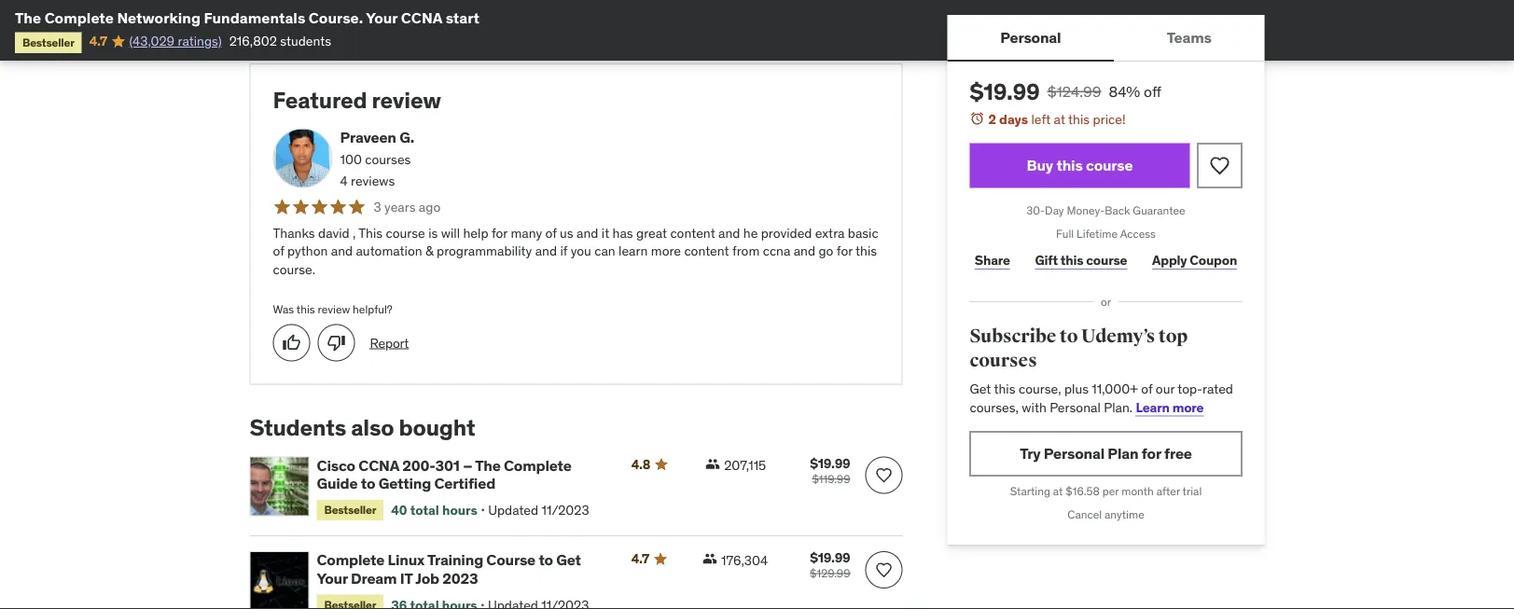 Task type: describe. For each thing, give the bounding box(es) containing it.
1 vertical spatial content
[[684, 243, 729, 260]]

at inside starting at $16.58 per month after trial cancel anytime
[[1053, 484, 1063, 499]]

1 horizontal spatial your
[[366, 8, 398, 27]]

(43,029
[[129, 33, 175, 49]]

with
[[1022, 399, 1047, 416]]

rated
[[1203, 381, 1234, 397]]

this inside thanks david , this course is will help for many of us and it has great content and he provided extra basic of python and automation & programmability and if you can learn more content from ccna and go for this course.
[[856, 243, 877, 260]]

$19.99 for $19.99 $129.99
[[810, 550, 851, 567]]

you
[[571, 243, 591, 260]]

0 vertical spatial the
[[15, 8, 41, 27]]

trial
[[1183, 484, 1202, 499]]

course for gift this course
[[1087, 252, 1128, 269]]

top-
[[1178, 381, 1203, 397]]

xsmall image
[[706, 457, 721, 472]]

hours
[[442, 502, 478, 519]]

off
[[1144, 82, 1162, 101]]

or
[[1101, 295, 1111, 309]]

getting
[[379, 474, 431, 493]]

learn
[[1136, 399, 1170, 416]]

1 vertical spatial xsmall image
[[703, 552, 718, 567]]

plan
[[1108, 444, 1139, 463]]

ccna inside cisco ccna 200-301 – the complete guide to getting certified
[[359, 456, 399, 475]]

30-
[[1027, 204, 1045, 218]]

0 vertical spatial for
[[492, 224, 508, 241]]

thanks
[[273, 224, 315, 241]]

(43,029 ratings)
[[129, 33, 222, 49]]

dream
[[351, 569, 397, 588]]

anytime
[[1105, 507, 1145, 522]]

linux
[[388, 551, 425, 570]]

get inside the complete linux training course to get your dream it job 2023
[[556, 551, 581, 570]]

to inside cisco ccna 200-301 – the complete guide to getting certified
[[361, 474, 375, 493]]

apply coupon button
[[1148, 242, 1243, 279]]

fundamentals
[[204, 8, 305, 27]]

&
[[426, 243, 434, 260]]

has
[[613, 224, 633, 241]]

students also bought
[[250, 414, 475, 442]]

$19.99 $119.99
[[810, 455, 851, 486]]

$19.99 $129.99
[[810, 550, 851, 581]]

this for gift this course
[[1061, 252, 1084, 269]]

full
[[1056, 227, 1074, 241]]

students
[[250, 414, 346, 442]]

course
[[487, 551, 536, 570]]

more inside thanks david , this course is will help for many of us and it has great content and he provided extra basic of python and automation & programmability and if you can learn more content from ccna and go for this course.
[[651, 243, 681, 260]]

plus
[[1065, 381, 1089, 397]]

0 vertical spatial review
[[372, 86, 441, 114]]

g.
[[400, 128, 414, 147]]

gift this course
[[1035, 252, 1128, 269]]

2
[[989, 111, 997, 127]]

extra
[[815, 224, 845, 241]]

per
[[1103, 484, 1119, 499]]

$129.99
[[810, 567, 851, 581]]

wishlist image for complete linux training course to get your dream it job 2023
[[875, 561, 894, 580]]

2 days left at this price!
[[989, 111, 1126, 127]]

teams
[[1167, 27, 1212, 47]]

for inside try personal plan for free link
[[1142, 444, 1162, 463]]

xsmall image inside show more button
[[322, 7, 337, 22]]

$16.58
[[1066, 484, 1100, 499]]

will
[[441, 224, 460, 241]]

40 total hours
[[391, 502, 478, 519]]

cisco
[[317, 456, 355, 475]]

go
[[819, 243, 834, 260]]

price!
[[1093, 111, 1126, 127]]

personal inside try personal plan for free link
[[1044, 444, 1105, 463]]

learn more link
[[1136, 399, 1204, 416]]

,
[[353, 224, 356, 241]]

month
[[1122, 484, 1154, 499]]

11,000+
[[1092, 381, 1138, 397]]

python
[[287, 243, 328, 260]]

1 horizontal spatial bestseller
[[324, 503, 376, 517]]

students
[[280, 33, 331, 49]]

training
[[427, 551, 483, 570]]

0 vertical spatial at
[[1054, 111, 1066, 127]]

gift
[[1035, 252, 1058, 269]]

starting at $16.58 per month after trial cancel anytime
[[1010, 484, 1202, 522]]

ago
[[419, 199, 441, 215]]

301
[[435, 456, 460, 475]]

is
[[429, 224, 438, 241]]

reviews
[[351, 173, 395, 189]]

course for buy this course
[[1086, 156, 1133, 175]]

and down david
[[331, 243, 353, 260]]

0 horizontal spatial complete
[[44, 8, 114, 27]]

this for buy this course
[[1057, 156, 1083, 175]]

course.
[[273, 261, 316, 278]]

programmability
[[437, 243, 532, 260]]

to inside the complete linux training course to get your dream it job 2023
[[539, 551, 553, 570]]

to inside subscribe to udemy's top courses
[[1060, 325, 1078, 348]]

can
[[595, 243, 616, 260]]

featured
[[273, 86, 367, 114]]

ccna
[[763, 243, 791, 260]]

get inside get this course, plus 11,000+ of our top-rated courses, with personal plan.
[[970, 381, 991, 397]]

lifetime
[[1077, 227, 1118, 241]]

$19.99 $124.99 84% off
[[970, 77, 1162, 105]]

–
[[463, 456, 473, 475]]

this
[[359, 224, 383, 241]]

0 vertical spatial ccna
[[401, 8, 442, 27]]

coupon
[[1190, 252, 1238, 269]]

guide
[[317, 474, 358, 493]]

plan.
[[1104, 399, 1133, 416]]

teams button
[[1114, 15, 1265, 60]]

207,115
[[724, 457, 766, 474]]

share button
[[970, 242, 1015, 279]]

help
[[463, 224, 489, 241]]



Task type: vqa. For each thing, say whether or not it's contained in the screenshot.
top Wishlist image
yes



Task type: locate. For each thing, give the bounding box(es) containing it.
courses inside praveen g. 100 courses 4 reviews
[[365, 151, 411, 167]]

this inside get this course, plus 11,000+ of our top-rated courses, with personal plan.
[[994, 381, 1016, 397]]

money-
[[1067, 204, 1105, 218]]

gift this course link
[[1030, 242, 1133, 279]]

0 horizontal spatial more
[[287, 6, 318, 23]]

0 horizontal spatial ccna
[[359, 456, 399, 475]]

$19.99 for $19.99 $124.99 84% off
[[970, 77, 1040, 105]]

subscribe to udemy's top courses
[[970, 325, 1188, 372]]

wishlist image for cisco ccna 200-301 – the complete guide to getting certified
[[875, 466, 894, 485]]

wishlist image
[[1209, 155, 1231, 177]]

1 vertical spatial bestseller
[[324, 503, 376, 517]]

1 horizontal spatial review
[[372, 86, 441, 114]]

personal
[[1001, 27, 1061, 47], [1050, 399, 1101, 416], [1044, 444, 1105, 463]]

1 vertical spatial at
[[1053, 484, 1063, 499]]

more for show more
[[287, 6, 318, 23]]

0 vertical spatial 4.7
[[89, 33, 107, 49]]

of down thanks
[[273, 243, 284, 260]]

3 years ago
[[374, 199, 441, 215]]

apply
[[1153, 252, 1187, 269]]

0 horizontal spatial for
[[492, 224, 508, 241]]

course up back
[[1086, 156, 1133, 175]]

alarm image
[[970, 111, 985, 126]]

1 horizontal spatial courses
[[970, 349, 1037, 372]]

complete left linux
[[317, 551, 385, 570]]

cancel
[[1068, 507, 1102, 522]]

1 vertical spatial for
[[837, 243, 853, 260]]

of left 'us'
[[545, 224, 557, 241]]

for
[[492, 224, 508, 241], [837, 243, 853, 260], [1142, 444, 1162, 463]]

course down lifetime
[[1087, 252, 1128, 269]]

years
[[385, 199, 416, 215]]

2 vertical spatial to
[[539, 551, 553, 570]]

show more
[[250, 6, 318, 23]]

day
[[1045, 204, 1064, 218]]

2 horizontal spatial for
[[1142, 444, 1162, 463]]

1 vertical spatial get
[[556, 551, 581, 570]]

try
[[1020, 444, 1041, 463]]

complete inside cisco ccna 200-301 – the complete guide to getting certified
[[504, 456, 572, 475]]

0 vertical spatial get
[[970, 381, 991, 397]]

try personal plan for free link
[[970, 432, 1243, 476]]

bestseller
[[22, 35, 74, 49], [324, 503, 376, 517]]

2 vertical spatial course
[[1087, 252, 1128, 269]]

176,304
[[721, 552, 768, 569]]

2 horizontal spatial complete
[[504, 456, 572, 475]]

1 vertical spatial 4.7
[[631, 551, 649, 568]]

1 horizontal spatial more
[[651, 243, 681, 260]]

complete inside the complete linux training course to get your dream it job 2023
[[317, 551, 385, 570]]

$119.99
[[812, 472, 851, 486]]

access
[[1120, 227, 1156, 241]]

and left he
[[719, 224, 740, 241]]

2 vertical spatial of
[[1142, 381, 1153, 397]]

more down 'great'
[[651, 243, 681, 260]]

this for was this review helpful?
[[297, 302, 315, 316]]

2 vertical spatial personal
[[1044, 444, 1105, 463]]

subscribe
[[970, 325, 1057, 348]]

content
[[670, 224, 715, 241], [684, 243, 729, 260]]

4.8
[[631, 456, 651, 473]]

1 vertical spatial to
[[361, 474, 375, 493]]

this right the gift
[[1061, 252, 1084, 269]]

0 vertical spatial $19.99
[[970, 77, 1040, 105]]

0 horizontal spatial the
[[15, 8, 41, 27]]

$19.99 inside the $19.99 $129.99
[[810, 550, 851, 567]]

buy this course button
[[970, 143, 1190, 188]]

david
[[318, 224, 350, 241]]

0 horizontal spatial review
[[318, 302, 350, 316]]

helpful?
[[353, 302, 393, 316]]

thanks david , this course is will help for many of us and it has great content and he provided extra basic of python and automation & programmability and if you can learn more content from ccna and go for this course.
[[273, 224, 879, 278]]

buy
[[1027, 156, 1054, 175]]

networking
[[117, 8, 201, 27]]

1 vertical spatial wishlist image
[[875, 561, 894, 580]]

courses inside subscribe to udemy's top courses
[[970, 349, 1037, 372]]

personal up "$16.58"
[[1044, 444, 1105, 463]]

1 horizontal spatial ccna
[[401, 8, 442, 27]]

after
[[1157, 484, 1180, 499]]

1 vertical spatial complete
[[504, 456, 572, 475]]

of inside get this course, plus 11,000+ of our top-rated courses, with personal plan.
[[1142, 381, 1153, 397]]

content left from
[[684, 243, 729, 260]]

your right course.
[[366, 8, 398, 27]]

this
[[1069, 111, 1090, 127], [1057, 156, 1083, 175], [856, 243, 877, 260], [1061, 252, 1084, 269], [297, 302, 315, 316], [994, 381, 1016, 397]]

review
[[372, 86, 441, 114], [318, 302, 350, 316]]

ccna
[[401, 8, 442, 27], [359, 456, 399, 475]]

top
[[1159, 325, 1188, 348]]

complete up "updated 11/2023"
[[504, 456, 572, 475]]

0 vertical spatial content
[[670, 224, 715, 241]]

more down top-
[[1173, 399, 1204, 416]]

cisco ccna 200-301 – the complete guide to getting certified link
[[317, 456, 609, 493]]

0 vertical spatial courses
[[365, 151, 411, 167]]

2023
[[443, 569, 478, 588]]

courses down the subscribe in the bottom right of the page
[[970, 349, 1037, 372]]

1 vertical spatial $19.99
[[810, 455, 851, 472]]

your left dream
[[317, 569, 348, 588]]

praveen gajula image
[[273, 128, 333, 188]]

mark as unhelpful image
[[327, 334, 346, 352]]

1 horizontal spatial complete
[[317, 551, 385, 570]]

if
[[560, 243, 568, 260]]

show more button
[[250, 0, 337, 33]]

this for get this course, plus 11,000+ of our top-rated courses, with personal plan.
[[994, 381, 1016, 397]]

courses up reviews at the left top of the page
[[365, 151, 411, 167]]

get down 11/2023
[[556, 551, 581, 570]]

0 vertical spatial bestseller
[[22, 35, 74, 49]]

216,802 students
[[229, 33, 331, 49]]

1 vertical spatial course
[[386, 224, 425, 241]]

more inside button
[[287, 6, 318, 23]]

ccna left the start
[[401, 8, 442, 27]]

0 horizontal spatial xsmall image
[[322, 7, 337, 22]]

1 vertical spatial ccna
[[359, 456, 399, 475]]

apply coupon
[[1153, 252, 1238, 269]]

course inside buy this course button
[[1086, 156, 1133, 175]]

at right left
[[1054, 111, 1066, 127]]

0 horizontal spatial courses
[[365, 151, 411, 167]]

$19.99 down $119.99
[[810, 550, 851, 567]]

40
[[391, 502, 407, 519]]

2 horizontal spatial of
[[1142, 381, 1153, 397]]

certified
[[434, 474, 496, 493]]

2 horizontal spatial more
[[1173, 399, 1204, 416]]

was this review helpful?
[[273, 302, 393, 316]]

1 vertical spatial your
[[317, 569, 348, 588]]

more up students at left top
[[287, 6, 318, 23]]

review up g.
[[372, 86, 441, 114]]

complete linux training course to get your dream it job 2023 link
[[317, 551, 609, 588]]

1 horizontal spatial the
[[475, 456, 501, 475]]

our
[[1156, 381, 1175, 397]]

0 vertical spatial of
[[545, 224, 557, 241]]

0 horizontal spatial get
[[556, 551, 581, 570]]

1 horizontal spatial xsmall image
[[703, 552, 718, 567]]

review up the mark as unhelpful 'image'
[[318, 302, 350, 316]]

personal up '$19.99 $124.99 84% off'
[[1001, 27, 1061, 47]]

wishlist image right $119.99
[[875, 466, 894, 485]]

at left "$16.58"
[[1053, 484, 1063, 499]]

$19.99 up 'days'
[[970, 77, 1040, 105]]

mark as helpful image
[[282, 334, 301, 352]]

learn more
[[1136, 399, 1204, 416]]

start
[[446, 8, 480, 27]]

2 vertical spatial $19.99
[[810, 550, 851, 567]]

automation
[[356, 243, 422, 260]]

job
[[415, 569, 439, 588]]

the complete networking fundamentals course. your ccna start
[[15, 8, 480, 27]]

your inside the complete linux training course to get your dream it job 2023
[[317, 569, 348, 588]]

$19.99 for $19.99 $119.99
[[810, 455, 851, 472]]

3
[[374, 199, 381, 215]]

0 vertical spatial to
[[1060, 325, 1078, 348]]

84%
[[1109, 82, 1141, 101]]

for right go
[[837, 243, 853, 260]]

course inside thanks david , this course is will help for many of us and it has great content and he provided extra basic of python and automation & programmability and if you can learn more content from ccna and go for this course.
[[386, 224, 425, 241]]

1 horizontal spatial to
[[539, 551, 553, 570]]

complete
[[44, 8, 114, 27], [504, 456, 572, 475], [317, 551, 385, 570]]

to left udemy's
[[1060, 325, 1078, 348]]

tab list containing personal
[[948, 15, 1265, 62]]

many
[[511, 224, 542, 241]]

11/2023
[[542, 502, 589, 519]]

personal down plus
[[1050, 399, 1101, 416]]

2 horizontal spatial to
[[1060, 325, 1078, 348]]

1 vertical spatial personal
[[1050, 399, 1101, 416]]

0 horizontal spatial bestseller
[[22, 35, 74, 49]]

udemy's
[[1082, 325, 1155, 348]]

0 vertical spatial xsmall image
[[322, 7, 337, 22]]

this inside button
[[1057, 156, 1083, 175]]

and left if at the left of page
[[535, 243, 557, 260]]

0 vertical spatial personal
[[1001, 27, 1061, 47]]

guarantee
[[1133, 204, 1186, 218]]

report
[[370, 334, 409, 351]]

was
[[273, 302, 294, 316]]

0 horizontal spatial your
[[317, 569, 348, 588]]

2 wishlist image from the top
[[875, 561, 894, 580]]

this up courses,
[[994, 381, 1016, 397]]

to right course
[[539, 551, 553, 570]]

course up 'automation'
[[386, 224, 425, 241]]

0 vertical spatial complete
[[44, 8, 114, 27]]

1 vertical spatial the
[[475, 456, 501, 475]]

$124.99
[[1048, 82, 1102, 101]]

xsmall image left 176,304
[[703, 552, 718, 567]]

0 horizontal spatial 4.7
[[89, 33, 107, 49]]

this right was
[[297, 302, 315, 316]]

0 vertical spatial more
[[287, 6, 318, 23]]

1 horizontal spatial get
[[970, 381, 991, 397]]

1 vertical spatial review
[[318, 302, 350, 316]]

this right buy
[[1057, 156, 1083, 175]]

free
[[1165, 444, 1192, 463]]

ccna down also at the left bottom of the page
[[359, 456, 399, 475]]

personal inside get this course, plus 11,000+ of our top-rated courses, with personal plan.
[[1050, 399, 1101, 416]]

to right "guide"
[[361, 474, 375, 493]]

to
[[1060, 325, 1078, 348], [361, 474, 375, 493], [539, 551, 553, 570]]

complete left networking
[[44, 8, 114, 27]]

for right help
[[492, 224, 508, 241]]

buy this course
[[1027, 156, 1133, 175]]

more for learn more
[[1173, 399, 1204, 416]]

for left free
[[1142, 444, 1162, 463]]

starting
[[1010, 484, 1051, 499]]

wishlist image
[[875, 466, 894, 485], [875, 561, 894, 580]]

xsmall image
[[322, 7, 337, 22], [703, 552, 718, 567]]

0 vertical spatial wishlist image
[[875, 466, 894, 485]]

your
[[366, 8, 398, 27], [317, 569, 348, 588]]

and left go
[[794, 243, 816, 260]]

xsmall image up students at left top
[[322, 7, 337, 22]]

course inside the gift this course link
[[1087, 252, 1128, 269]]

and left it
[[577, 224, 599, 241]]

0 vertical spatial course
[[1086, 156, 1133, 175]]

1 vertical spatial courses
[[970, 349, 1037, 372]]

0 horizontal spatial of
[[273, 243, 284, 260]]

us
[[560, 224, 574, 241]]

course,
[[1019, 381, 1062, 397]]

personal inside personal button
[[1001, 27, 1061, 47]]

1 horizontal spatial 4.7
[[631, 551, 649, 568]]

1 horizontal spatial of
[[545, 224, 557, 241]]

1 horizontal spatial for
[[837, 243, 853, 260]]

try personal plan for free
[[1020, 444, 1192, 463]]

provided
[[761, 224, 812, 241]]

wishlist image right "$129.99"
[[875, 561, 894, 580]]

2 vertical spatial more
[[1173, 399, 1204, 416]]

216,802
[[229, 33, 277, 49]]

1 vertical spatial more
[[651, 243, 681, 260]]

content right 'great'
[[670, 224, 715, 241]]

0 vertical spatial your
[[366, 8, 398, 27]]

of left our
[[1142, 381, 1153, 397]]

$19.99 right 207,115
[[810, 455, 851, 472]]

2 vertical spatial complete
[[317, 551, 385, 570]]

great
[[636, 224, 667, 241]]

get up courses,
[[970, 381, 991, 397]]

tab list
[[948, 15, 1265, 62]]

0 horizontal spatial to
[[361, 474, 375, 493]]

the inside cisco ccna 200-301 – the complete guide to getting certified
[[475, 456, 501, 475]]

this down the $124.99
[[1069, 111, 1090, 127]]

1 wishlist image from the top
[[875, 466, 894, 485]]

bought
[[399, 414, 475, 442]]

course.
[[309, 8, 363, 27]]

praveen
[[340, 128, 396, 147]]

$19.99
[[970, 77, 1040, 105], [810, 455, 851, 472], [810, 550, 851, 567]]

get this course, plus 11,000+ of our top-rated courses, with personal plan.
[[970, 381, 1234, 416]]

2 vertical spatial for
[[1142, 444, 1162, 463]]

this down basic
[[856, 243, 877, 260]]

1 vertical spatial of
[[273, 243, 284, 260]]

updated 11/2023
[[488, 502, 589, 519]]

200-
[[402, 456, 435, 475]]



